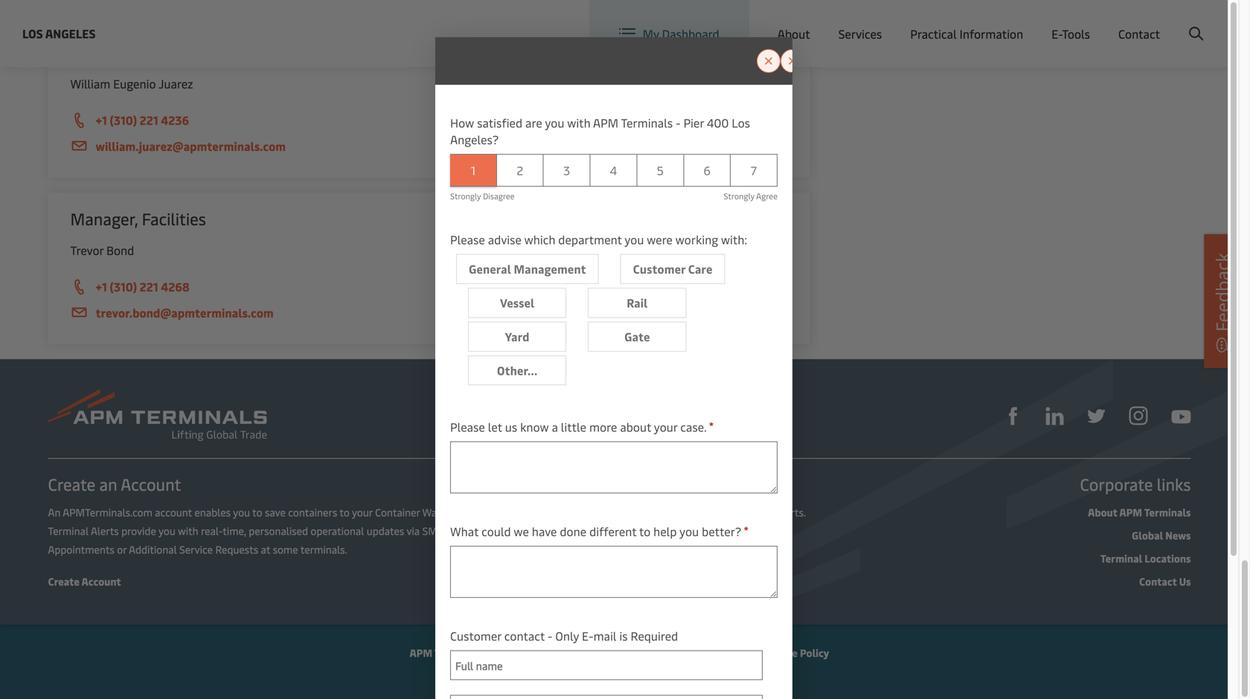 Task type: vqa. For each thing, say whether or not it's contained in the screenshot.
customer
yes



Task type: locate. For each thing, give the bounding box(es) containing it.
you tube link
[[1172, 406, 1191, 425]]

please left let
[[450, 419, 485, 435]]

0 vertical spatial please
[[450, 232, 485, 248]]

this question is required element for please let us know a little more about your case.
[[709, 419, 714, 432]]

+1 for director,
[[96, 112, 107, 128]]

1 horizontal spatial account
[[575, 524, 612, 538]]

221 inside +1 (310) 221 4236 link
[[140, 112, 158, 128]]

1 vertical spatial -
[[548, 628, 553, 644]]

0 vertical spatial 221
[[140, 112, 158, 128]]

yard up eugenio
[[135, 41, 167, 63]]

strongly left agree
[[724, 191, 755, 202]]

apm left the ⓒ
[[410, 646, 432, 660]]

create down appointments
[[48, 574, 79, 589]]

+1 down trevor bond
[[96, 279, 107, 295]]

customer contact - only e-mail is required
[[450, 628, 678, 644]]

apmterminals.com
[[63, 505, 152, 519]]

1 vertical spatial terminal
[[48, 524, 89, 538]]

please
[[450, 232, 485, 248], [450, 419, 485, 435]]

0 horizontal spatial -
[[548, 628, 553, 644]]

please for please advise which department you were working with:
[[450, 232, 485, 248]]

corporate links
[[1080, 473, 1191, 495]]

e-
[[582, 628, 594, 644]]

0 vertical spatial or
[[446, 524, 455, 538]]

2 horizontal spatial terminal
[[1101, 551, 1142, 566]]

+1 down william
[[96, 112, 107, 128]]

1 horizontal spatial global
[[1132, 528, 1163, 542]]

this question is required element right case.
[[709, 419, 714, 432]]

0 horizontal spatial customer
[[450, 628, 501, 644]]

you up time,
[[233, 505, 250, 519]]

feedback
[[1210, 253, 1235, 332]]

global up terminal locations link
[[1132, 528, 1163, 542]]

(310) down "william eugenio juarez"
[[110, 112, 137, 128]]

is left also
[[614, 524, 622, 538]]

0 vertical spatial an
[[48, 505, 60, 519]]

is inside an apmterminals.com account enables you to save containers to your container watchlist, set daily watchlist email notifications, and subscribe for terminal alerts. terminal alerts provide you with real-time, personalised operational updates via sms or email. an apm terminals account is also required to manage truck appointments or additional service requests at some terminals.
[[614, 524, 622, 538]]

account right an
[[121, 473, 181, 495]]

account down appointments
[[82, 574, 121, 589]]

gate down rail
[[624, 328, 650, 344]]

login
[[1091, 14, 1120, 30]]

1 horizontal spatial customer
[[633, 261, 686, 277]]

trevor bond
[[70, 242, 134, 258]]

1 +1 from the top
[[96, 112, 107, 128]]

0 vertical spatial terminal
[[733, 505, 773, 519]]

yard down vessel
[[505, 328, 530, 344]]

login / create account link
[[1063, 0, 1211, 44]]

los right 400
[[732, 115, 750, 131]]

apm up the 4
[[593, 115, 618, 131]]

an
[[99, 473, 117, 495]]

gate up juarez
[[188, 41, 221, 63]]

1 vertical spatial +1
[[96, 279, 107, 295]]

1 (310) from the top
[[110, 112, 137, 128]]

or
[[446, 524, 455, 538], [117, 542, 127, 557]]

your
[[654, 419, 678, 435], [352, 505, 373, 519]]

fill 44 link
[[1088, 405, 1105, 425]]

1 horizontal spatial or
[[446, 524, 455, 538]]

&
[[171, 41, 184, 63], [613, 646, 621, 660]]

1 vertical spatial your
[[352, 505, 373, 519]]

strongly down 1
[[450, 191, 481, 202]]

terminal up contact
[[1101, 551, 1142, 566]]

1 vertical spatial los
[[732, 115, 750, 131]]

gate
[[188, 41, 221, 63], [624, 328, 650, 344]]

221 for yard
[[140, 112, 158, 128]]

case.
[[680, 419, 707, 435]]

1 policy from the left
[[724, 646, 754, 660]]

subscribe
[[670, 505, 715, 519]]

policy right the cookie
[[800, 646, 829, 660]]

0 horizontal spatial strongly
[[450, 191, 481, 202]]

news
[[1166, 528, 1191, 542]]

1 vertical spatial global
[[1132, 528, 1163, 542]]

* for please let us know a little more about your case.
[[709, 419, 714, 432]]

1 vertical spatial 221
[[140, 279, 158, 295]]

0 vertical spatial is
[[614, 524, 622, 538]]

+1 for manager,
[[96, 279, 107, 295]]

-
[[676, 115, 681, 131], [548, 628, 553, 644]]

1 horizontal spatial gate
[[624, 328, 650, 344]]

to left save
[[252, 505, 262, 519]]

you right are
[[545, 115, 564, 131]]

0 horizontal spatial an
[[48, 505, 60, 519]]

0 horizontal spatial global
[[952, 14, 986, 30]]

- left the pier on the top right
[[676, 115, 681, 131]]

care
[[688, 261, 713, 277]]

0 vertical spatial your
[[654, 419, 678, 435]]

contact
[[1139, 574, 1177, 589]]

terminals left the pier on the top right
[[621, 115, 673, 131]]

0 vertical spatial *
[[709, 419, 714, 432]]

please for please let us know a little more about your case. *
[[450, 419, 485, 435]]

2 vertical spatial terminal
[[1101, 551, 1142, 566]]

0 horizontal spatial or
[[117, 542, 127, 557]]

1 vertical spatial or
[[117, 542, 127, 557]]

an apmterminals.com account enables you to save containers to your container watchlist, set daily watchlist email notifications, and subscribe for terminal alerts. terminal alerts provide you with real-time, personalised operational updates via sms or email. an apm terminals account is also required to manage truck appointments or additional service requests at some terminals.
[[48, 505, 806, 557]]

1 horizontal spatial -
[[676, 115, 681, 131]]

account
[[1167, 14, 1211, 30], [121, 473, 181, 495], [82, 574, 121, 589]]

and
[[650, 505, 668, 519]]

1 vertical spatial with
[[178, 524, 198, 538]]

pier
[[684, 115, 704, 131]]

/
[[1122, 14, 1127, 30]]

terminal
[[733, 505, 773, 519], [48, 524, 89, 538], [1101, 551, 1142, 566]]

0 vertical spatial +1
[[96, 112, 107, 128]]

400
[[707, 115, 729, 131]]

create right the /
[[1130, 14, 1164, 30]]

let
[[488, 419, 502, 435]]

- left the only
[[548, 628, 553, 644]]

done
[[560, 524, 587, 540]]

los angeles
[[22, 25, 96, 41]]

2 +1 from the top
[[96, 279, 107, 295]]

links
[[1157, 473, 1191, 495]]

create left an
[[48, 473, 95, 495]]

please up the general
[[450, 232, 485, 248]]

+1 inside +1 (310) 221 4236 link
[[96, 112, 107, 128]]

global for global menu
[[952, 14, 986, 30]]

0 horizontal spatial *
[[709, 419, 714, 432]]

or right sms
[[446, 524, 455, 538]]

this question is required element
[[709, 419, 714, 432], [744, 524, 749, 536]]

watchlist,
[[422, 505, 469, 519]]

an down 'daily'
[[488, 524, 500, 538]]

conditions
[[624, 646, 675, 660]]

or down alerts
[[117, 542, 127, 557]]

1 vertical spatial customer
[[450, 628, 501, 644]]

0 vertical spatial -
[[676, 115, 681, 131]]

manager,
[[70, 208, 138, 230]]

strongly for strongly agree
[[724, 191, 755, 202]]

twitter image
[[1088, 407, 1105, 425]]

1 horizontal spatial *
[[744, 524, 749, 536]]

global news link
[[1132, 528, 1191, 542]]

221 left 4268
[[140, 279, 158, 295]]

1 vertical spatial gate
[[624, 328, 650, 344]]

(310) for manager,
[[110, 279, 137, 295]]

Please let us know a little more about your case. text field
[[450, 442, 778, 494]]

* right case.
[[709, 419, 714, 432]]

option group
[[450, 154, 778, 206]]

1 vertical spatial (310)
[[110, 279, 137, 295]]

1 horizontal spatial this question is required element
[[744, 524, 749, 536]]

is up terms & conditions link at the bottom of page
[[619, 628, 628, 644]]

0 horizontal spatial gate
[[188, 41, 221, 63]]

terminal up truck
[[733, 505, 773, 519]]

2 strongly from the left
[[724, 191, 755, 202]]

0 vertical spatial global
[[952, 14, 986, 30]]

customer for customer contact - only e-mail is required
[[450, 628, 501, 644]]

general
[[469, 261, 511, 277]]

customer
[[633, 261, 686, 277], [450, 628, 501, 644]]

terminals down watchlist
[[527, 524, 572, 538]]

los
[[22, 25, 43, 41], [732, 115, 750, 131]]

& right terms
[[613, 646, 621, 660]]

2023
[[546, 646, 570, 660]]

(310) down bond
[[110, 279, 137, 295]]

221 for facilities
[[140, 279, 158, 295]]

1 vertical spatial please
[[450, 419, 485, 435]]

+1 inside +1 (310) 221 4268 link
[[96, 279, 107, 295]]

2
[[517, 162, 523, 178]]

account down email
[[575, 524, 612, 538]]

strongly
[[450, 191, 481, 202], [724, 191, 755, 202]]

1 horizontal spatial los
[[732, 115, 750, 131]]

1 horizontal spatial with
[[567, 115, 591, 131]]

0 vertical spatial (310)
[[110, 112, 137, 128]]

221 left the 4236
[[140, 112, 158, 128]]

us
[[505, 419, 517, 435]]

customer down were
[[633, 261, 686, 277]]

1 horizontal spatial policy
[[800, 646, 829, 660]]

0 horizontal spatial policy
[[724, 646, 754, 660]]

william.juarez@apmterminals.com link
[[70, 137, 788, 156]]

with up service at left bottom
[[178, 524, 198, 538]]

221 inside +1 (310) 221 4268 link
[[140, 279, 158, 295]]

2 please from the top
[[450, 419, 485, 435]]

1 horizontal spatial an
[[488, 524, 500, 538]]

account left enables
[[155, 505, 192, 519]]

service
[[179, 542, 213, 557]]

1 vertical spatial account
[[575, 524, 612, 538]]

0 vertical spatial this question is required element
[[709, 419, 714, 432]]

1 strongly from the left
[[450, 191, 481, 202]]

4268
[[161, 279, 190, 295]]

strongly agree
[[724, 191, 778, 202]]

0 vertical spatial customer
[[633, 261, 686, 277]]

agree
[[756, 191, 778, 202]]

apm terminals ⓒ copyright 2023
[[410, 646, 570, 660]]

* for what could we have done different to help you better?
[[744, 524, 749, 536]]

your left case.
[[654, 419, 678, 435]]

global inside global menu button
[[952, 14, 986, 30]]

set
[[471, 505, 485, 519]]

is
[[614, 524, 622, 538], [619, 628, 628, 644]]

- inside how satisfied are you with apm terminals - pier 400 los angeles?
[[676, 115, 681, 131]]

policy right 'privacy'
[[724, 646, 754, 660]]

* inside what could we have done different to help you better? *
[[744, 524, 749, 536]]

1 horizontal spatial yard
[[505, 328, 530, 344]]

what
[[450, 524, 479, 540]]

with right are
[[567, 115, 591, 131]]

1 vertical spatial this question is required element
[[744, 524, 749, 536]]

terminal up appointments
[[48, 524, 89, 538]]

* right 'better?'
[[744, 524, 749, 536]]

manager, facilities
[[70, 208, 206, 230]]

container
[[375, 505, 420, 519]]

los left angeles at the left of the page
[[22, 25, 43, 41]]

0 vertical spatial create
[[1130, 14, 1164, 30]]

0 horizontal spatial your
[[352, 505, 373, 519]]

2 (310) from the top
[[110, 279, 137, 295]]

also
[[624, 524, 643, 538]]

2 policy from the left
[[800, 646, 829, 660]]

2 vertical spatial create
[[48, 574, 79, 589]]

& up juarez
[[171, 41, 184, 63]]

create
[[1130, 14, 1164, 30], [48, 473, 95, 495], [48, 574, 79, 589]]

terminal locations link
[[1101, 551, 1191, 566]]

0 horizontal spatial with
[[178, 524, 198, 538]]

appointments
[[48, 542, 114, 557]]

0 vertical spatial with
[[567, 115, 591, 131]]

some
[[273, 542, 298, 557]]

your up updates
[[352, 505, 373, 519]]

1 vertical spatial create
[[48, 473, 95, 495]]

2 221 from the top
[[140, 279, 158, 295]]

0 horizontal spatial yard
[[135, 41, 167, 63]]

switch
[[820, 14, 856, 30]]

* inside please let us know a little more about your case. *
[[709, 419, 714, 432]]

global menu button
[[919, 0, 1035, 44]]

create for create an account
[[48, 473, 95, 495]]

0 horizontal spatial this question is required element
[[709, 419, 714, 432]]

please let us know a little more about your case. *
[[450, 419, 714, 435]]

0 horizontal spatial los
[[22, 25, 43, 41]]

location
[[859, 14, 904, 30]]

apm down 'daily'
[[502, 524, 525, 538]]

1 please from the top
[[450, 232, 485, 248]]

0 horizontal spatial &
[[171, 41, 184, 63]]

0 vertical spatial los
[[22, 25, 43, 41]]

your inside an apmterminals.com account enables you to save containers to your container watchlist, set daily watchlist email notifications, and subscribe for terminal alerts. terminal alerts provide you with real-time, personalised operational updates via sms or email. an apm terminals account is also required to manage truck appointments or additional service requests at some terminals.
[[352, 505, 373, 519]]

global left 'menu'
[[952, 14, 986, 30]]

1 horizontal spatial strongly
[[724, 191, 755, 202]]

los angeles link
[[22, 24, 96, 43]]

cookie policy
[[765, 646, 829, 660]]

0 horizontal spatial terminal
[[48, 524, 89, 538]]

account right the /
[[1167, 14, 1211, 30]]

1 221 from the top
[[140, 112, 158, 128]]

0 vertical spatial account
[[155, 505, 192, 519]]

221
[[140, 112, 158, 128], [140, 279, 158, 295]]

privacy policy link
[[687, 646, 754, 660]]

+1 (310) 221 4236
[[96, 112, 189, 128]]

terminal locations
[[1101, 551, 1191, 566]]

director,
[[70, 41, 132, 63]]

ⓒ
[[484, 646, 494, 660]]

customer up the ⓒ
[[450, 628, 501, 644]]

william eugenio juarez
[[70, 76, 193, 92]]

instagram image
[[1129, 407, 1148, 425]]

an up appointments
[[48, 505, 60, 519]]

1 vertical spatial &
[[613, 646, 621, 660]]

1 vertical spatial *
[[744, 524, 749, 536]]

with:
[[721, 232, 747, 248]]

+1 (310) 221 4236 link
[[70, 111, 788, 130]]

this question is required element right 'better?'
[[744, 524, 749, 536]]



Task type: describe. For each thing, give the bounding box(es) containing it.
instagram link
[[1129, 405, 1148, 425]]

you down subscribe
[[680, 524, 699, 540]]

1 horizontal spatial &
[[613, 646, 621, 660]]

0 horizontal spatial account
[[155, 505, 192, 519]]

3
[[563, 162, 570, 178]]

to up operational
[[340, 505, 350, 519]]

4
[[610, 162, 617, 178]]

email.
[[458, 524, 486, 538]]

contact us link
[[1139, 574, 1191, 589]]

option group containing 1
[[450, 154, 778, 206]]

0 vertical spatial account
[[1167, 14, 1211, 30]]

copyright
[[496, 646, 543, 660]]

youtube image
[[1172, 410, 1191, 424]]

bond
[[106, 242, 134, 258]]

create account link
[[48, 574, 121, 589]]

this question is required element for what could we have done different to help you better?
[[744, 524, 749, 536]]

how satisfied are you with apm terminals - pier 400 los angeles?
[[450, 115, 750, 147]]

personalised
[[249, 524, 308, 538]]

locations
[[1145, 551, 1191, 566]]

to down subscribe
[[687, 524, 697, 538]]

apm inside how satisfied are you with apm terminals - pier 400 los angeles?
[[593, 115, 618, 131]]

requests
[[215, 542, 258, 557]]

create account
[[48, 574, 121, 589]]

save
[[265, 505, 286, 519]]

customer care
[[633, 261, 713, 277]]

vessel
[[500, 295, 535, 311]]

shape link
[[1004, 405, 1022, 425]]

provide
[[121, 524, 156, 538]]

time,
[[223, 524, 246, 538]]

enables
[[195, 505, 231, 519]]

different
[[589, 524, 637, 540]]

you up additional
[[158, 524, 175, 538]]

cookie
[[765, 646, 798, 660]]

notifications,
[[587, 505, 648, 519]]

1
[[471, 162, 476, 178]]

you left were
[[625, 232, 644, 248]]

1 vertical spatial account
[[121, 473, 181, 495]]

6
[[704, 162, 711, 178]]

Full name text field
[[450, 651, 763, 680]]

apm inside an apmterminals.com account enables you to save containers to your container watchlist, set daily watchlist email notifications, and subscribe for terminal alerts. terminal alerts provide you with real-time, personalised operational updates via sms or email. an apm terminals account is also required to manage truck appointments or additional service requests at some terminals.
[[502, 524, 525, 538]]

1 horizontal spatial terminal
[[733, 505, 773, 519]]

have
[[532, 524, 557, 540]]

advise
[[488, 232, 522, 248]]

director, yard & gate operations
[[70, 41, 305, 63]]

policy for privacy policy
[[724, 646, 754, 660]]

global for global news
[[1132, 528, 1163, 542]]

real-
[[201, 524, 223, 538]]

help
[[654, 524, 677, 540]]

contact us
[[1139, 574, 1191, 589]]

1 vertical spatial yard
[[505, 328, 530, 344]]

5
[[657, 162, 664, 178]]

(310) for director,
[[110, 112, 137, 128]]

4236
[[161, 112, 189, 128]]

little
[[561, 419, 586, 435]]

what could we have done different to help you better? *
[[450, 524, 749, 540]]

0 vertical spatial gate
[[188, 41, 221, 63]]

2 vertical spatial account
[[82, 574, 121, 589]]

policy for cookie policy
[[800, 646, 829, 660]]

1 vertical spatial is
[[619, 628, 628, 644]]

strongly disagree
[[450, 191, 515, 202]]

create an account
[[48, 473, 181, 495]]

trevor.bond@apmterminals.com link
[[70, 304, 788, 322]]

terminals inside an apmterminals.com account enables you to save containers to your container watchlist, set daily watchlist email notifications, and subscribe for terminal alerts. terminal alerts provide you with real-time, personalised operational updates via sms or email. an apm terminals account is also required to manage truck appointments or additional service requests at some terminals.
[[527, 524, 572, 538]]

terminals up global news 'link'
[[1144, 505, 1191, 519]]

with inside how satisfied are you with apm terminals - pier 400 los angeles?
[[567, 115, 591, 131]]

0 vertical spatial yard
[[135, 41, 167, 63]]

operational
[[311, 524, 364, 538]]

corporate
[[1080, 473, 1153, 495]]

to left help
[[639, 524, 651, 540]]

E-mail email field
[[450, 695, 763, 700]]

linkedin image
[[1046, 407, 1064, 425]]

better?
[[702, 524, 742, 540]]

1 vertical spatial an
[[488, 524, 500, 538]]

terms & conditions
[[582, 646, 675, 660]]

email
[[558, 505, 584, 519]]

eugenio
[[113, 76, 156, 92]]

could
[[482, 524, 511, 540]]

trevor
[[70, 242, 104, 258]]

via
[[407, 524, 420, 538]]

0 vertical spatial &
[[171, 41, 184, 63]]

create inside login / create account link
[[1130, 14, 1164, 30]]

+1 (310) 221 4268 link
[[70, 278, 788, 297]]

about apm terminals
[[1088, 505, 1191, 519]]

customer for customer care
[[633, 261, 686, 277]]

sms
[[422, 524, 443, 538]]

other...
[[497, 362, 538, 378]]

terminals left the ⓒ
[[434, 646, 481, 660]]

disagree
[[483, 191, 515, 202]]

linkedin__x28_alt_x29__3_ link
[[1046, 405, 1064, 425]]

What could we have done different to help you better? text field
[[450, 546, 778, 598]]

containers
[[288, 505, 337, 519]]

7
[[751, 162, 757, 178]]

william.juarez@apmterminals.com
[[96, 138, 286, 154]]

more
[[589, 419, 617, 435]]

required
[[646, 524, 685, 538]]

apm right about
[[1120, 505, 1142, 519]]

which
[[524, 232, 555, 248]]

for
[[717, 505, 731, 519]]

strongly for strongly disagree
[[450, 191, 481, 202]]

menu
[[989, 14, 1020, 30]]

with inside an apmterminals.com account enables you to save containers to your container watchlist, set daily watchlist email notifications, and subscribe for terminal alerts. terminal alerts provide you with real-time, personalised operational updates via sms or email. an apm terminals account is also required to manage truck appointments or additional service requests at some terminals.
[[178, 524, 198, 538]]

terminals.
[[300, 542, 347, 557]]

privacy
[[687, 646, 722, 660]]

global menu
[[952, 14, 1020, 30]]

truck
[[739, 524, 765, 538]]

we
[[514, 524, 529, 540]]

working
[[676, 232, 718, 248]]

additional
[[129, 542, 177, 557]]

create for create account
[[48, 574, 79, 589]]

terminals inside how satisfied are you with apm terminals - pier 400 los angeles?
[[621, 115, 673, 131]]

juarez
[[159, 76, 193, 92]]

were
[[647, 232, 673, 248]]

apmt footer logo image
[[48, 389, 267, 441]]

los inside how satisfied are you with apm terminals - pier 400 los angeles?
[[732, 115, 750, 131]]

privacy policy
[[687, 646, 754, 660]]

alerts.
[[776, 505, 806, 519]]

login / create account
[[1091, 14, 1211, 30]]

1 horizontal spatial your
[[654, 419, 678, 435]]

how
[[450, 115, 474, 131]]

global news
[[1132, 528, 1191, 542]]

contact
[[504, 628, 545, 644]]

you inside how satisfied are you with apm terminals - pier 400 los angeles?
[[545, 115, 564, 131]]

facebook image
[[1004, 407, 1022, 425]]

mail
[[594, 628, 617, 644]]



